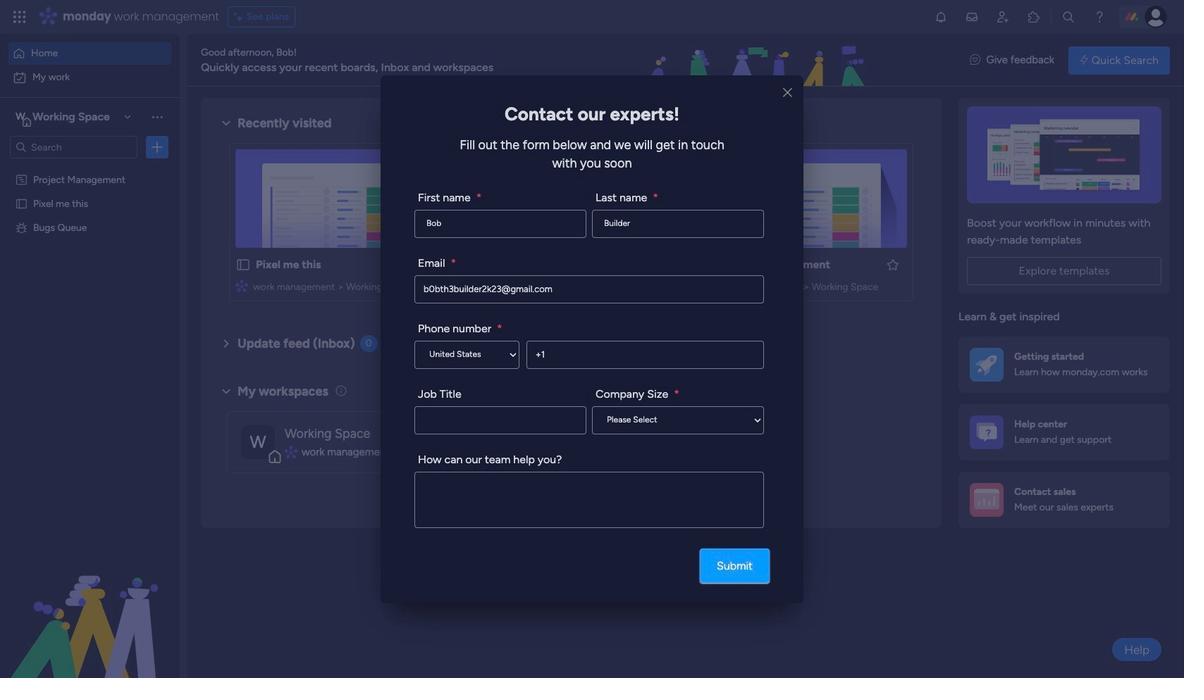 Task type: describe. For each thing, give the bounding box(es) containing it.
component image
[[285, 446, 297, 459]]

help image
[[1093, 10, 1107, 24]]

0 horizontal spatial lottie animation element
[[0, 536, 180, 679]]

public board image for 2nd component image from right
[[235, 257, 251, 273]]

workspace image
[[13, 109, 27, 125]]

invite members image
[[996, 10, 1010, 24]]

contact sales element
[[959, 472, 1170, 528]]

notifications image
[[934, 10, 948, 24]]

0 element
[[360, 336, 378, 352]]

search everything image
[[1062, 10, 1076, 24]]

Search in workspace field
[[30, 139, 118, 155]]

1 vertical spatial option
[[8, 66, 171, 89]]

add to favorites image for 2nd component image from right
[[420, 258, 434, 272]]

0 vertical spatial option
[[8, 42, 171, 65]]

templates image image
[[971, 106, 1157, 204]]

workspace selection element
[[13, 109, 112, 127]]

monday marketplace image
[[1027, 10, 1041, 24]]

open update feed (inbox) image
[[218, 336, 235, 352]]

getting started element
[[959, 337, 1170, 393]]

update feed image
[[965, 10, 979, 24]]

lottie animation image for the left lottie animation element
[[0, 536, 180, 679]]

close recently visited image
[[218, 115, 235, 132]]

2 component image from the left
[[468, 279, 481, 292]]

dapulse x slim image
[[783, 85, 792, 101]]

workspace image
[[241, 425, 275, 459]]

public board image for first component image from the right
[[468, 257, 484, 273]]

v2 bolt switch image
[[1080, 53, 1088, 68]]



Task type: locate. For each thing, give the bounding box(es) containing it.
0 horizontal spatial add to favorites image
[[420, 258, 434, 272]]

lottie animation image
[[560, 34, 956, 87], [0, 536, 180, 679]]

2 add to favorites image from the left
[[653, 258, 667, 272]]

lottie animation element
[[560, 34, 956, 87], [0, 536, 180, 679]]

0 vertical spatial lottie animation image
[[560, 34, 956, 87]]

select product image
[[13, 10, 27, 24]]

v2 user feedback image
[[970, 52, 981, 68]]

1 horizontal spatial public board image
[[468, 257, 484, 273]]

0 vertical spatial lottie animation element
[[560, 34, 956, 87]]

help center element
[[959, 404, 1170, 461]]

None text field
[[414, 210, 586, 238], [592, 210, 764, 238], [414, 210, 586, 238], [592, 210, 764, 238]]

0 horizontal spatial component image
[[235, 279, 248, 292]]

component image
[[235, 279, 248, 292], [468, 279, 481, 292]]

1 add to favorites image from the left
[[420, 258, 434, 272]]

1 horizontal spatial lottie animation image
[[560, 34, 956, 87]]

close my workspaces image
[[218, 383, 235, 400]]

1 horizontal spatial component image
[[468, 279, 481, 292]]

None email field
[[414, 275, 764, 303]]

add to favorites image for first component image from the right
[[653, 258, 667, 272]]

public board image
[[235, 257, 251, 273], [468, 257, 484, 273], [701, 257, 717, 273]]

1 public board image from the left
[[235, 257, 251, 273]]

0 horizontal spatial lottie animation image
[[0, 536, 180, 679]]

bob builder image
[[1145, 6, 1167, 28]]

add to favorites image
[[420, 258, 434, 272], [653, 258, 667, 272]]

2 vertical spatial option
[[0, 167, 180, 170]]

add to favorites image
[[886, 258, 900, 272]]

2 horizontal spatial public board image
[[701, 257, 717, 273]]

2 public board image from the left
[[468, 257, 484, 273]]

quick search results list box
[[218, 132, 925, 319]]

1 horizontal spatial add to favorites image
[[653, 258, 667, 272]]

0 horizontal spatial public board image
[[235, 257, 251, 273]]

1 vertical spatial lottie animation image
[[0, 536, 180, 679]]

None telephone field
[[526, 341, 764, 369]]

None text field
[[414, 406, 586, 435], [414, 472, 764, 528], [414, 406, 586, 435], [414, 472, 764, 528]]

lottie animation image for the right lottie animation element
[[560, 34, 956, 87]]

1 vertical spatial lottie animation element
[[0, 536, 180, 679]]

1 component image from the left
[[235, 279, 248, 292]]

option
[[8, 42, 171, 65], [8, 66, 171, 89], [0, 167, 180, 170]]

3 public board image from the left
[[701, 257, 717, 273]]

see plans image
[[234, 9, 247, 25]]

1 horizontal spatial lottie animation element
[[560, 34, 956, 87]]

list box
[[0, 165, 180, 430]]

None submit
[[700, 549, 770, 584]]

public board image
[[15, 197, 28, 210]]



Task type: vqa. For each thing, say whether or not it's contained in the screenshot.
"dapulse close" 'icon'
no



